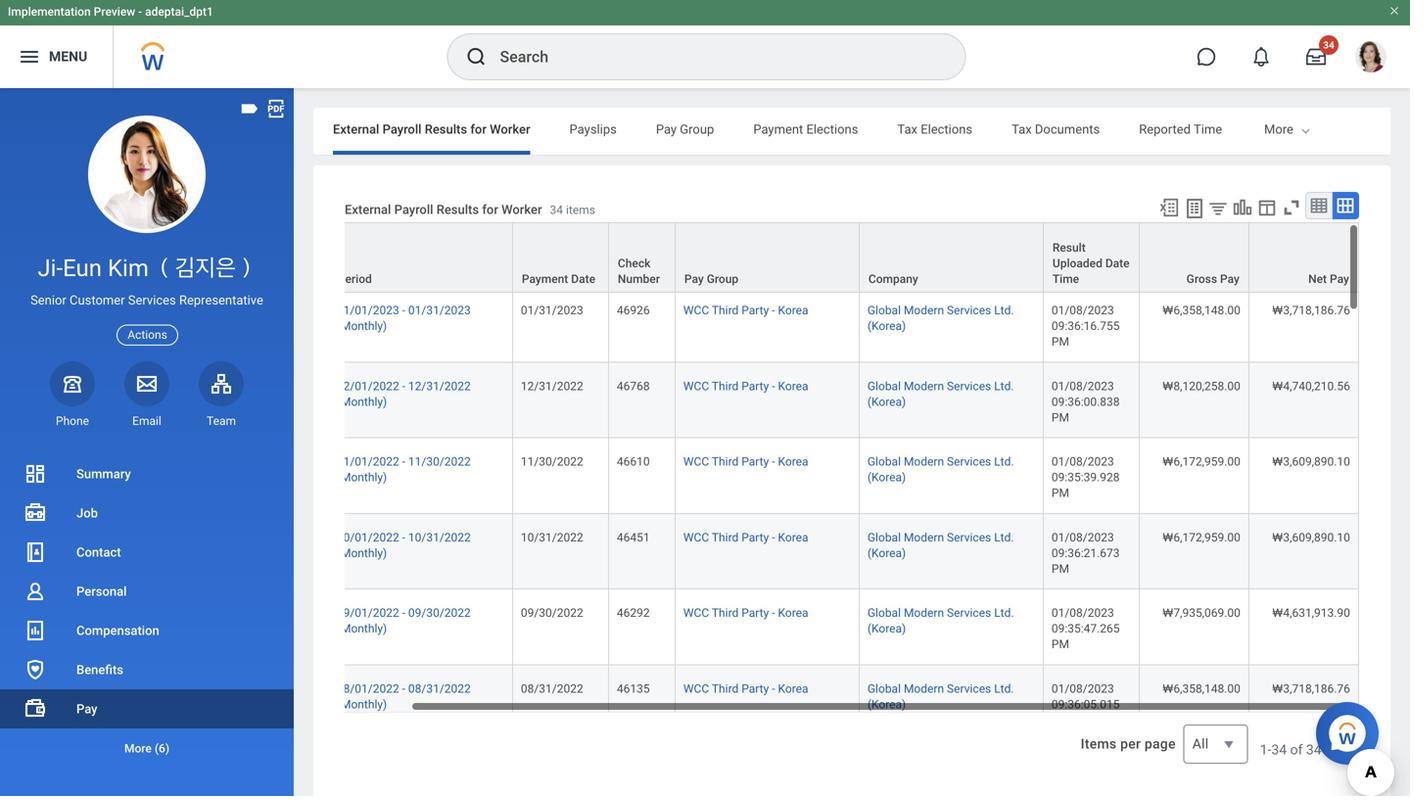 Task type: locate. For each thing, give the bounding box(es) containing it.
2 wcc third party - korea from the top
[[684, 385, 809, 399]]

table image
[[1310, 196, 1330, 216]]

(monthly) for 08/01/2022 - 08/31/2022 (monthly)
[[337, 704, 387, 718]]

ltd. left 01/08/2023 09:36:05.015 pm
[[995, 688, 1015, 702]]

1 ₩3,718,186.76 from the top
[[1273, 310, 1351, 323]]

services for 46768
[[948, 385, 992, 399]]

1 vertical spatial ₩3,609,890.10
[[1273, 537, 1351, 550]]

01/08/2023 up 09:36:05.015
[[1052, 688, 1115, 702]]

3 pm from the top
[[1052, 493, 1070, 506]]

ltd. for 01/08/2023 09:36:16.755 pm
[[995, 310, 1015, 323]]

more for more
[[1265, 122, 1294, 137]]

0 horizontal spatial items
[[566, 203, 596, 217]]

01/31/2023 down period "popup button"
[[409, 310, 471, 323]]

08/31/2022
[[409, 688, 471, 702], [521, 688, 584, 702]]

1 01/31/2023 from the left
[[409, 310, 471, 323]]

uploaded
[[1053, 257, 1103, 271]]

0 vertical spatial ₩3,718,186.76
[[1273, 310, 1351, 323]]

services
[[128, 293, 176, 308], [948, 310, 992, 323], [948, 385, 992, 399], [948, 461, 992, 475], [948, 537, 992, 550], [948, 612, 992, 626], [948, 688, 992, 702]]

2 11/30/2022 from the left
[[521, 461, 584, 475]]

global modern services ltd. (korea) link for 09:36:16.755
[[868, 306, 1015, 339]]

(monthly) inside 11/01/2022 - 11/30/2022 (monthly)
[[337, 477, 387, 491]]

navigation pane region
[[0, 88, 294, 797]]

compensation image
[[24, 619, 47, 643]]

services for 46451
[[948, 537, 992, 550]]

ltd. left 01/08/2023 09:36:21.673 pm on the right of page
[[995, 537, 1015, 550]]

5 wcc third party - korea from the top
[[684, 612, 809, 626]]

pm down 09:35:39.928
[[1052, 493, 1070, 506]]

1 global modern services ltd. (korea) from the top
[[868, 310, 1015, 339]]

contact
[[76, 545, 121, 560]]

inbox large image
[[1307, 47, 1327, 67]]

01/01/2023 - 01/31/2023 (monthly)
[[337, 310, 471, 339]]

46135
[[617, 688, 650, 702]]

1 wcc from the top
[[684, 310, 710, 323]]

6 korea from the top
[[778, 688, 809, 702]]

row containing 10/01/2022 - 10/31/2022 (monthly)
[[273, 520, 1360, 596]]

2 (korea) from the top
[[868, 401, 907, 415]]

group down the search workday search field
[[680, 122, 715, 137]]

34 left profile logan mcneil image at the right
[[1324, 39, 1335, 51]]

6 global modern services ltd. (korea) from the top
[[868, 688, 1015, 718]]

team ji-eun kim （김지은） element
[[199, 413, 244, 429]]

modern
[[904, 310, 945, 323], [904, 385, 945, 399], [904, 461, 945, 475], [904, 537, 945, 550], [904, 612, 945, 626], [904, 688, 945, 702]]

4 (monthly) from the top
[[337, 552, 387, 566]]

external for external payroll results for worker 34 items
[[345, 202, 391, 217]]

3 (monthly) from the top
[[337, 477, 387, 491]]

(korea) for 09:35:47.265
[[868, 628, 907, 642]]

1 global from the top
[[868, 310, 901, 323]]

third down pay group "popup button"
[[712, 310, 739, 323]]

third for 46610
[[712, 461, 739, 475]]

wcc
[[684, 310, 710, 323], [684, 385, 710, 399], [684, 461, 710, 475], [684, 537, 710, 550], [684, 612, 710, 626], [684, 688, 710, 702]]

expand table image
[[1336, 196, 1356, 216]]

10/31/2022 inside 10/01/2022 - 10/31/2022 (monthly)
[[409, 537, 471, 550]]

0 vertical spatial ₩6,172,959.00
[[1163, 461, 1241, 475]]

09/30/2022 right 09/01/2022
[[409, 612, 471, 626]]

₩6,358,148.00 down gross
[[1163, 310, 1241, 323]]

pay right gross
[[1221, 272, 1240, 286]]

01/08/2023 up 09:36:16.755
[[1052, 310, 1115, 323]]

08/01/2022
[[337, 688, 399, 702]]

01/31/2023
[[409, 310, 471, 323], [521, 310, 584, 323]]

4 party from the top
[[742, 537, 769, 550]]

job link
[[0, 494, 294, 533]]

09/30/2022 left 46292
[[521, 612, 584, 626]]

01/08/2023 for 01/08/2023 09:36:00.838 pm
[[1052, 385, 1115, 399]]

11/30/2022 left the 46610 at the left bottom of page
[[521, 461, 584, 475]]

₩3,609,890.10 for 01/08/2023 09:36:21.673 pm
[[1273, 537, 1351, 550]]

items up payment date popup button
[[566, 203, 596, 217]]

(monthly) inside 09/01/2022 - 09/30/2022 (monthly)
[[337, 628, 387, 642]]

2 tax from the left
[[1012, 122, 1032, 137]]

12/01/2022 - 12/31/2022 (monthly)
[[337, 385, 471, 415]]

01/08/2023 up the 09:36:21.673
[[1052, 537, 1115, 550]]

of
[[1291, 742, 1304, 758]]

phone image
[[59, 372, 86, 396]]

5 01/08/2023 from the top
[[1052, 612, 1115, 626]]

1 horizontal spatial 01/31/2023
[[521, 310, 584, 323]]

0 horizontal spatial tax
[[898, 122, 918, 137]]

1 vertical spatial ₩3,718,186.76
[[1273, 688, 1351, 702]]

1 vertical spatial ₩6,358,148.00
[[1163, 688, 1241, 702]]

wcc third party - korea for 46610
[[684, 461, 809, 475]]

34 inside button
[[1324, 39, 1335, 51]]

12/31/2022 right 12/01/2022
[[409, 385, 471, 399]]

Search Workday  search field
[[500, 35, 925, 78]]

01/08/2023 for 01/08/2023 09:36:21.673 pm
[[1052, 537, 1115, 550]]

wcc third party - korea
[[684, 310, 809, 323], [684, 385, 809, 399], [684, 461, 809, 475], [684, 537, 809, 550], [684, 612, 809, 626], [684, 688, 809, 702]]

modern for 01/08/2023 09:35:39.928 pm
[[904, 461, 945, 475]]

₩3,609,890.10
[[1273, 461, 1351, 475], [1273, 537, 1351, 550]]

tab list
[[314, 108, 1391, 155]]

(monthly) inside the 12/01/2022 - 12/31/2022 (monthly)
[[337, 401, 387, 415]]

₩6,172,959.00 for 01/08/2023 09:36:21.673 pm
[[1163, 537, 1241, 550]]

6 party from the top
[[742, 688, 769, 702]]

₩6,358,148.00
[[1163, 310, 1241, 323], [1163, 688, 1241, 702]]

third right the 46768
[[712, 385, 739, 399]]

ltd. left "01/08/2023 09:36:00.838 pm" in the right of the page
[[995, 385, 1015, 399]]

6 (monthly) from the top
[[337, 704, 387, 718]]

(korea) for 09:36:00.838
[[868, 401, 907, 415]]

benefits image
[[24, 658, 47, 682]]

worker up payment date popup button
[[502, 202, 542, 217]]

(korea) for 09:36:21.673
[[868, 552, 907, 566]]

job image
[[24, 502, 47, 525]]

(monthly) for 11/01/2022 - 11/30/2022 (monthly)
[[337, 477, 387, 491]]

3 wcc third party - korea from the top
[[684, 461, 809, 475]]

08/01/2022 - 08/31/2022 (monthly) link
[[337, 684, 471, 718]]

₩6,172,959.00
[[1163, 461, 1241, 475], [1163, 537, 1241, 550]]

wcc third party - korea for 46292
[[684, 612, 809, 626]]

external payroll results for worker
[[333, 122, 531, 137]]

（김지은）
[[155, 254, 256, 282]]

ltd. left 01/08/2023 09:35:47.265 pm
[[995, 612, 1015, 626]]

global
[[868, 310, 901, 323], [868, 385, 901, 399], [868, 461, 901, 475], [868, 537, 901, 550], [868, 612, 901, 626], [868, 688, 901, 702]]

0 horizontal spatial 08/31/2022
[[409, 688, 471, 702]]

items
[[566, 203, 596, 217], [1326, 742, 1360, 758]]

1 horizontal spatial elections
[[921, 122, 973, 137]]

1 horizontal spatial items
[[1326, 742, 1360, 758]]

2 ₩3,718,186.76 from the top
[[1273, 688, 1351, 702]]

12/31/2022
[[409, 385, 471, 399], [521, 385, 584, 399]]

more
[[1265, 122, 1294, 137], [124, 742, 152, 756]]

2 third from the top
[[712, 385, 739, 399]]

1 horizontal spatial date
[[1106, 257, 1130, 271]]

check number button
[[609, 223, 675, 292]]

date right uploaded
[[1106, 257, 1130, 271]]

5 party from the top
[[742, 612, 769, 626]]

wcc third party - korea link
[[684, 306, 809, 323], [684, 381, 809, 399], [684, 457, 809, 475], [684, 533, 809, 550], [684, 608, 809, 626], [684, 684, 809, 702]]

1 vertical spatial more
[[124, 742, 152, 756]]

payment inside tab list
[[754, 122, 804, 137]]

0 vertical spatial items
[[566, 203, 596, 217]]

1 horizontal spatial more
[[1265, 122, 1294, 137]]

(monthly) inside 08/01/2022 - 08/31/2022 (monthly)
[[337, 704, 387, 718]]

01/08/2023 inside "01/08/2023 09:35:39.928 pm"
[[1052, 461, 1115, 475]]

1 vertical spatial time
[[1053, 272, 1080, 286]]

6 global modern services ltd. (korea) link from the top
[[868, 684, 1015, 718]]

wcc third party - korea link for 46926
[[684, 306, 809, 323]]

₩3,609,890.10 up the ₩4,631,913.90
[[1273, 537, 1351, 550]]

pm inside "01/08/2023 09:35:39.928 pm"
[[1052, 493, 1070, 506]]

1 vertical spatial results
[[437, 202, 479, 217]]

1 horizontal spatial payment
[[754, 122, 804, 137]]

0 vertical spatial group
[[680, 122, 715, 137]]

6 01/08/2023 from the top
[[1052, 688, 1115, 702]]

6 third from the top
[[712, 688, 739, 702]]

6 wcc third party - korea from the top
[[684, 688, 809, 702]]

global modern services ltd. (korea)
[[868, 310, 1015, 339], [868, 385, 1015, 415], [868, 461, 1015, 491], [868, 537, 1015, 566], [868, 612, 1015, 642], [868, 688, 1015, 718]]

1 vertical spatial payment
[[522, 272, 569, 286]]

0 vertical spatial results
[[425, 122, 467, 137]]

third right 46451 on the left bottom
[[712, 537, 739, 550]]

34
[[1324, 39, 1335, 51], [550, 203, 563, 217], [1272, 742, 1288, 758], [1307, 742, 1322, 758]]

2 wcc from the top
[[684, 385, 710, 399]]

(monthly) down 01/01/2023
[[337, 325, 387, 339]]

pay
[[656, 122, 677, 137], [685, 272, 704, 286], [1221, 272, 1240, 286], [1331, 272, 1350, 286], [76, 702, 97, 717]]

global modern services ltd. (korea) for 09:35:47.265
[[868, 612, 1015, 642]]

row containing 08/01/2022 - 08/31/2022 (monthly)
[[273, 671, 1360, 747]]

click to view/edit grid preferences image
[[1257, 197, 1279, 218]]

global modern services ltd. (korea) link for 09:35:47.265
[[868, 608, 1015, 642]]

2 01/08/2023 from the top
[[1052, 385, 1115, 399]]

third right 46292
[[712, 612, 739, 626]]

1 vertical spatial group
[[707, 272, 739, 286]]

(monthly) down 08/01/2022
[[337, 704, 387, 718]]

3 01/08/2023 from the top
[[1052, 461, 1115, 475]]

pay right payslips
[[656, 122, 677, 137]]

korea for 46292
[[778, 612, 809, 626]]

payroll
[[383, 122, 422, 137], [394, 202, 434, 217]]

5 global modern services ltd. (korea) link from the top
[[868, 608, 1015, 642]]

2 pm from the top
[[1052, 417, 1070, 431]]

contact image
[[24, 541, 47, 564]]

₩3,718,186.76 down net
[[1273, 310, 1351, 323]]

pm inside 01/08/2023 09:35:47.265 pm
[[1052, 644, 1070, 658]]

10/31/2022 left 46451 on the left bottom
[[521, 537, 584, 550]]

party for 46926
[[742, 310, 769, 323]]

mail image
[[135, 372, 159, 396]]

4 wcc from the top
[[684, 537, 710, 550]]

wcc for 46610
[[684, 461, 710, 475]]

₩4,740,210.56
[[1273, 385, 1351, 399]]

0 horizontal spatial 10/31/2022
[[409, 537, 471, 550]]

0 horizontal spatial 12/31/2022
[[409, 385, 471, 399]]

1 vertical spatial date
[[571, 272, 596, 286]]

third for 46451
[[712, 537, 739, 550]]

list containing summary
[[0, 455, 294, 768]]

11/01/2022
[[337, 461, 399, 475]]

party for 46292
[[742, 612, 769, 626]]

(monthly) down 10/01/2022
[[337, 552, 387, 566]]

pm inside 01/08/2023 09:36:16.755 pm
[[1052, 341, 1070, 355]]

0 vertical spatial time
[[1194, 122, 1223, 137]]

search image
[[465, 45, 488, 69]]

46768
[[617, 385, 650, 399]]

01/08/2023 up 09:36:00.838
[[1052, 385, 1115, 399]]

(monthly) inside 10/01/2022 - 10/31/2022 (monthly)
[[337, 552, 387, 566]]

12/01/2022
[[337, 385, 399, 399]]

pay group right number
[[685, 272, 739, 286]]

wcc right 46292
[[684, 612, 710, 626]]

3 row from the top
[[273, 369, 1360, 444]]

pay inside 'popup button'
[[1331, 272, 1350, 286]]

01/08/2023 inside "01/08/2023 09:36:00.838 pm"
[[1052, 385, 1115, 399]]

0 horizontal spatial payment
[[522, 272, 569, 286]]

11/30/2022 right 11/01/2022
[[409, 461, 471, 475]]

4 modern from the top
[[904, 537, 945, 550]]

1 global modern services ltd. (korea) link from the top
[[868, 306, 1015, 339]]

export to excel image
[[1159, 197, 1181, 218]]

2 party from the top
[[742, 385, 769, 399]]

2 row from the top
[[273, 293, 1360, 369]]

₩3,718,186.76 for 01/08/2023 09:36:05.015 pm
[[1273, 688, 1351, 702]]

1 vertical spatial for
[[482, 202, 499, 217]]

results
[[425, 122, 467, 137], [437, 202, 479, 217]]

01/08/2023 inside 01/08/2023 09:36:16.755 pm
[[1052, 310, 1115, 323]]

₩7,935,069.00
[[1163, 612, 1241, 626]]

date left number
[[571, 272, 596, 286]]

0 horizontal spatial 09/30/2022
[[409, 612, 471, 626]]

1 modern from the top
[[904, 310, 945, 323]]

pm for 01/08/2023 09:36:00.838 pm
[[1052, 417, 1070, 431]]

more inside dropdown button
[[124, 742, 152, 756]]

third for 46135
[[712, 688, 739, 702]]

5 pm from the top
[[1052, 644, 1070, 658]]

wcc right the 46610 at the left bottom of page
[[684, 461, 710, 475]]

3 global modern services ltd. (korea) link from the top
[[868, 457, 1015, 491]]

09/01/2022 - 09/30/2022 (monthly)
[[337, 612, 471, 642]]

group right check number popup button
[[707, 272, 739, 286]]

(monthly) down 11/01/2022
[[337, 477, 387, 491]]

08/31/2022 left 46135
[[521, 688, 584, 702]]

1 tax from the left
[[898, 122, 918, 137]]

wcc right 46451 on the left bottom
[[684, 537, 710, 550]]

pm for 01/08/2023 09:36:05.015 pm
[[1052, 720, 1070, 733]]

results up period "popup button"
[[437, 202, 479, 217]]

0 horizontal spatial time
[[1053, 272, 1080, 286]]

modern for 01/08/2023 09:36:21.673 pm
[[904, 537, 945, 550]]

0 horizontal spatial elections
[[807, 122, 859, 137]]

summary link
[[0, 455, 294, 494]]

wcc third party - korea for 46451
[[684, 537, 809, 550]]

0 vertical spatial more
[[1265, 122, 1294, 137]]

- inside menu banner
[[138, 5, 142, 19]]

gross pay button
[[1140, 223, 1249, 292]]

payroll for external payroll results for worker
[[383, 122, 422, 137]]

6 wcc third party - korea link from the top
[[684, 684, 809, 702]]

11/30/2022
[[409, 461, 471, 475], [521, 461, 584, 475]]

3 global modern services ltd. (korea) from the top
[[868, 461, 1015, 491]]

1 (monthly) from the top
[[337, 325, 387, 339]]

row
[[273, 222, 1360, 293], [273, 293, 1360, 369], [273, 369, 1360, 444], [273, 444, 1360, 520], [273, 520, 1360, 596], [273, 596, 1360, 671], [273, 671, 1360, 747]]

3 global from the top
[[868, 461, 901, 475]]

third right the 46610 at the left bottom of page
[[712, 461, 739, 475]]

1 horizontal spatial 12/31/2022
[[521, 385, 584, 399]]

2 (monthly) from the top
[[337, 401, 387, 415]]

items right of
[[1326, 742, 1360, 758]]

pm down 09:36:00.838
[[1052, 417, 1070, 431]]

01/08/2023 for 01/08/2023 09:36:05.015 pm
[[1052, 688, 1115, 702]]

₩3,609,890.10 down the ₩4,740,210.56
[[1273, 461, 1351, 475]]

2 10/31/2022 from the left
[[521, 537, 584, 550]]

7 row from the top
[[273, 671, 1360, 747]]

₩6,172,959.00 up ₩7,935,069.00
[[1163, 537, 1241, 550]]

10/01/2022 - 10/31/2022 (monthly) link
[[337, 533, 471, 566]]

worker
[[490, 122, 531, 137], [502, 202, 542, 217]]

01/08/2023 for 01/08/2023 09:35:47.265 pm
[[1052, 612, 1115, 626]]

3 (korea) from the top
[[868, 477, 907, 491]]

payment inside popup button
[[522, 272, 569, 286]]

0 vertical spatial worker
[[490, 122, 531, 137]]

tab list containing external payroll results for worker
[[314, 108, 1391, 155]]

for
[[471, 122, 487, 137], [482, 202, 499, 217]]

1 vertical spatial items
[[1326, 742, 1360, 758]]

pm down the 09:36:21.673
[[1052, 568, 1070, 582]]

summary image
[[24, 462, 47, 486]]

01/08/2023 inside 01/08/2023 09:35:47.265 pm
[[1052, 612, 1115, 626]]

4 wcc third party - korea link from the top
[[684, 533, 809, 550]]

party for 46135
[[742, 688, 769, 702]]

wcc right the 46926
[[684, 310, 710, 323]]

1 third from the top
[[712, 310, 739, 323]]

4 (korea) from the top
[[868, 552, 907, 566]]

view printable version (pdf) image
[[266, 98, 287, 120]]

pay group
[[656, 122, 715, 137], [685, 272, 739, 286]]

0 vertical spatial ₩3,609,890.10
[[1273, 461, 1351, 475]]

for inside tab list
[[471, 122, 487, 137]]

worker inside tab list
[[490, 122, 531, 137]]

global for 01/08/2023 09:35:39.928 pm
[[868, 461, 901, 475]]

4 korea from the top
[[778, 537, 809, 550]]

1 vertical spatial external
[[345, 202, 391, 217]]

items
[[1081, 736, 1117, 753]]

11/30/2022 inside 11/01/2022 - 11/30/2022 (monthly)
[[409, 461, 471, 475]]

global modern services ltd. (korea) for 09:36:16.755
[[868, 310, 1015, 339]]

₩3,718,186.76 for 01/08/2023 09:36:16.755 pm
[[1273, 310, 1351, 323]]

₩3,609,890.10 for 01/08/2023 09:35:39.928 pm
[[1273, 461, 1351, 475]]

2 elections from the left
[[921, 122, 973, 137]]

2 korea from the top
[[778, 385, 809, 399]]

email
[[132, 414, 162, 428]]

more left allocations
[[1265, 122, 1294, 137]]

0 vertical spatial ₩6,358,148.00
[[1163, 310, 1241, 323]]

pay right number
[[685, 272, 704, 286]]

₩6,358,148.00 for 01/08/2023 09:36:05.015 pm
[[1163, 688, 1241, 702]]

date
[[1106, 257, 1130, 271], [571, 272, 596, 286]]

results inside tab list
[[425, 122, 467, 137]]

3 third from the top
[[712, 461, 739, 475]]

5 (korea) from the top
[[868, 628, 907, 642]]

1 ₩6,358,148.00 from the top
[[1163, 310, 1241, 323]]

01/08/2023 inside 01/08/2023 09:36:21.673 pm
[[1052, 537, 1115, 550]]

₩3,718,186.76 up 1-34 of 34 items
[[1273, 688, 1351, 702]]

09/01/2022
[[337, 612, 399, 626]]

wcc for 46451
[[684, 537, 710, 550]]

pay inside popup button
[[1221, 272, 1240, 286]]

pay right net
[[1331, 272, 1350, 286]]

1-34 of 34 items status
[[1261, 741, 1360, 760]]

2 ₩6,358,148.00 from the top
[[1163, 688, 1241, 702]]

1 ₩6,172,959.00 from the top
[[1163, 461, 1241, 475]]

2 01/31/2023 from the left
[[521, 310, 584, 323]]

- inside the 12/01/2022 - 12/31/2022 (monthly)
[[402, 385, 406, 399]]

1 vertical spatial worker
[[502, 202, 542, 217]]

01/08/2023 inside 01/08/2023 09:36:05.015 pm
[[1052, 688, 1115, 702]]

tax for tax documents
[[1012, 122, 1032, 137]]

close environment banner image
[[1389, 5, 1401, 17]]

(monthly) for 09/01/2022 - 09/30/2022 (monthly)
[[337, 628, 387, 642]]

ltd.
[[995, 310, 1015, 323], [995, 385, 1015, 399], [995, 461, 1015, 475], [995, 537, 1015, 550], [995, 612, 1015, 626], [995, 688, 1015, 702]]

notifications large image
[[1252, 47, 1272, 67]]

1 12/31/2022 from the left
[[409, 385, 471, 399]]

2 ₩3,609,890.10 from the top
[[1273, 537, 1351, 550]]

results for external payroll results for worker
[[425, 122, 467, 137]]

4 global from the top
[[868, 537, 901, 550]]

2 ₩6,172,959.00 from the top
[[1163, 537, 1241, 550]]

pay group inside pay group "popup button"
[[685, 272, 739, 286]]

phone ji-eun kim （김지은） element
[[50, 413, 95, 429]]

phone button
[[50, 361, 95, 429]]

1 08/31/2022 from the left
[[409, 688, 471, 702]]

09/30/2022 inside 09/01/2022 - 09/30/2022 (monthly)
[[409, 612, 471, 626]]

modern for 01/08/2023 09:36:00.838 pm
[[904, 385, 945, 399]]

elections
[[807, 122, 859, 137], [921, 122, 973, 137]]

4 third from the top
[[712, 537, 739, 550]]

10/31/2022 right 10/01/2022
[[409, 537, 471, 550]]

1 vertical spatial ₩6,172,959.00
[[1163, 537, 1241, 550]]

4 01/08/2023 from the top
[[1052, 537, 1115, 550]]

payment for payment elections
[[754, 122, 804, 137]]

5 global modern services ltd. (korea) from the top
[[868, 612, 1015, 642]]

pm inside 01/08/2023 09:36:05.015 pm
[[1052, 720, 1070, 733]]

korea for 46451
[[778, 537, 809, 550]]

1 row from the top
[[273, 222, 1360, 293]]

more left (6)
[[124, 742, 152, 756]]

elections for payment elections
[[807, 122, 859, 137]]

10/31/2022
[[409, 537, 471, 550], [521, 537, 584, 550]]

01/08/2023 09:36:21.673 pm
[[1052, 537, 1123, 582]]

₩6,172,959.00 down '₩8,120,258.00'
[[1163, 461, 1241, 475]]

08/31/2022 right 08/01/2022
[[409, 688, 471, 702]]

5 third from the top
[[712, 612, 739, 626]]

3 wcc from the top
[[684, 461, 710, 475]]

for up period "popup button"
[[482, 202, 499, 217]]

(monthly) inside 01/01/2023 - 01/31/2023 (monthly)
[[337, 325, 387, 339]]

third right 46135
[[712, 688, 739, 702]]

09/30/2022
[[409, 612, 471, 626], [521, 612, 584, 626]]

time down uploaded
[[1053, 272, 1080, 286]]

pay inside tab list
[[656, 122, 677, 137]]

1 horizontal spatial 11/30/2022
[[521, 461, 584, 475]]

1 horizontal spatial tax
[[1012, 122, 1032, 137]]

worker left payslips
[[490, 122, 531, 137]]

pm down 09:35:47.265
[[1052, 644, 1070, 658]]

wcc third party - korea for 46135
[[684, 688, 809, 702]]

payroll inside tab list
[[383, 122, 422, 137]]

(monthly) for 01/01/2023 - 01/31/2023 (monthly)
[[337, 325, 387, 339]]

contact link
[[0, 533, 294, 572]]

4 ltd. from the top
[[995, 537, 1015, 550]]

(monthly) down 12/01/2022
[[337, 401, 387, 415]]

ltd. down company popup button
[[995, 310, 1015, 323]]

for down the search image
[[471, 122, 487, 137]]

1 horizontal spatial 09/30/2022
[[521, 612, 584, 626]]

01/08/2023 up 09:35:47.265
[[1052, 612, 1115, 626]]

services for 46926
[[948, 310, 992, 323]]

- inside 08/01/2022 - 08/31/2022 (monthly)
[[402, 688, 406, 702]]

tax
[[898, 122, 918, 137], [1012, 122, 1032, 137]]

wcc third party - korea link for 46451
[[684, 533, 809, 550]]

wcc right 46135
[[684, 688, 710, 702]]

pm down 09:36:05.015
[[1052, 720, 1070, 733]]

0 horizontal spatial 11/30/2022
[[409, 461, 471, 475]]

01/31/2023 inside 01/01/2023 - 01/31/2023 (monthly)
[[409, 310, 471, 323]]

row containing 09/01/2022 - 09/30/2022 (monthly)
[[273, 596, 1360, 671]]

results down the search image
[[425, 122, 467, 137]]

6 (korea) from the top
[[868, 704, 907, 718]]

global modern services ltd. (korea) for 09:36:00.838
[[868, 385, 1015, 415]]

1 vertical spatial pay group
[[685, 272, 739, 286]]

09:36:00.838
[[1052, 401, 1120, 415]]

services inside navigation pane region
[[128, 293, 176, 308]]

5 ltd. from the top
[[995, 612, 1015, 626]]

time right "reported"
[[1194, 122, 1223, 137]]

pay group down the search workday search field
[[656, 122, 715, 137]]

2 global modern services ltd. (korea) from the top
[[868, 385, 1015, 415]]

1 elections from the left
[[807, 122, 859, 137]]

reported
[[1140, 122, 1191, 137]]

0 vertical spatial payroll
[[383, 122, 422, 137]]

4 global modern services ltd. (korea) from the top
[[868, 537, 1015, 566]]

0 vertical spatial pay group
[[656, 122, 715, 137]]

3 wcc third party - korea link from the top
[[684, 457, 809, 475]]

1 ₩3,609,890.10 from the top
[[1273, 461, 1351, 475]]

korea for 46926
[[778, 310, 809, 323]]

pm inside "01/08/2023 09:36:00.838 pm"
[[1052, 417, 1070, 431]]

2 ltd. from the top
[[995, 385, 1015, 399]]

list
[[0, 455, 294, 768]]

1 horizontal spatial 10/31/2022
[[521, 537, 584, 550]]

tax elections
[[898, 122, 973, 137]]

1 wcc third party - korea from the top
[[684, 310, 809, 323]]

₩6,358,148.00 up items per page element
[[1163, 688, 1241, 702]]

01/31/2023 down payment date
[[521, 310, 584, 323]]

payroll for external payroll results for worker 34 items
[[394, 202, 434, 217]]

1 horizontal spatial time
[[1194, 122, 1223, 137]]

toolbar
[[1150, 192, 1360, 222]]

1 01/08/2023 from the top
[[1052, 310, 1115, 323]]

4 pm from the top
[[1052, 568, 1070, 582]]

12/31/2022 left the 46768
[[521, 385, 584, 399]]

0 vertical spatial date
[[1106, 257, 1130, 271]]

elections for tax elections
[[921, 122, 973, 137]]

08/01/2022 - 08/31/2022 (monthly)
[[337, 688, 471, 718]]

pm down 09:36:16.755
[[1052, 341, 1070, 355]]

pay link
[[0, 690, 294, 729]]

0 vertical spatial external
[[333, 122, 380, 137]]

34 up payment date popup button
[[550, 203, 563, 217]]

wcc right the 46768
[[684, 385, 710, 399]]

pay down benefits
[[76, 702, 97, 717]]

(monthly) down 09/01/2022
[[337, 628, 387, 642]]

2 12/31/2022 from the left
[[521, 385, 584, 399]]

0 vertical spatial for
[[471, 122, 487, 137]]

01/08/2023 09:36:05.015 pm
[[1052, 688, 1123, 733]]

1 vertical spatial payroll
[[394, 202, 434, 217]]

6 row from the top
[[273, 596, 1360, 671]]

gross pay
[[1187, 272, 1240, 286]]

korea for 46768
[[778, 385, 809, 399]]

net pay
[[1309, 272, 1350, 286]]

0 horizontal spatial more
[[124, 742, 152, 756]]

ltd. left "01/08/2023 09:35:39.928 pm"
[[995, 461, 1015, 475]]

group inside tab list
[[680, 122, 715, 137]]

for for external payroll results for worker 34 items
[[482, 202, 499, 217]]

3 party from the top
[[742, 461, 769, 475]]

5 wcc third party - korea link from the top
[[684, 608, 809, 626]]

5 (monthly) from the top
[[337, 628, 387, 642]]

1 party from the top
[[742, 310, 769, 323]]

1 horizontal spatial 08/31/2022
[[521, 688, 584, 702]]

6 wcc from the top
[[684, 688, 710, 702]]

third for 46292
[[712, 612, 739, 626]]

actions button
[[117, 325, 178, 346]]

1 korea from the top
[[778, 310, 809, 323]]

payment
[[754, 122, 804, 137], [522, 272, 569, 286]]

1 pm from the top
[[1052, 341, 1070, 355]]

0 horizontal spatial 01/31/2023
[[409, 310, 471, 323]]

ji-eun kim （김지은）
[[38, 254, 256, 282]]

pm inside 01/08/2023 09:36:21.673 pm
[[1052, 568, 1070, 582]]

-
[[138, 5, 142, 19], [402, 310, 406, 323], [772, 310, 776, 323], [402, 385, 406, 399], [772, 385, 776, 399], [402, 461, 406, 475], [772, 461, 776, 475], [402, 537, 406, 550], [772, 537, 776, 550], [402, 612, 406, 626], [772, 612, 776, 626], [402, 688, 406, 702], [772, 688, 776, 702]]

01/08/2023 up 09:35:39.928
[[1052, 461, 1115, 475]]

1 10/31/2022 from the left
[[409, 537, 471, 550]]

4 global modern services ltd. (korea) link from the top
[[868, 533, 1015, 566]]

pm for 01/08/2023 09:35:39.928 pm
[[1052, 493, 1070, 506]]

4 wcc third party - korea from the top
[[684, 537, 809, 550]]

0 vertical spatial payment
[[754, 122, 804, 137]]



Task type: describe. For each thing, give the bounding box(es) containing it.
page
[[1145, 736, 1176, 753]]

date inside result uploaded date time
[[1106, 257, 1130, 271]]

items inside 1-34 of 34 items status
[[1326, 742, 1360, 758]]

email ji-eun kim （김지은） element
[[124, 413, 170, 429]]

ltd. for 01/08/2023 09:35:47.265 pm
[[995, 612, 1015, 626]]

external for external payroll results for worker
[[333, 122, 380, 137]]

profile logan mcneil image
[[1356, 41, 1387, 77]]

(monthly) for 10/01/2022 - 10/31/2022 (monthly)
[[337, 552, 387, 566]]

(6)
[[155, 742, 170, 756]]

01/01/2023 - 01/31/2023 (monthly) link
[[337, 306, 471, 339]]

ltd. for 01/08/2023 09:35:39.928 pm
[[995, 461, 1015, 475]]

global for 01/08/2023 09:36:00.838 pm
[[868, 385, 901, 399]]

(korea) for 09:36:16.755
[[868, 325, 907, 339]]

(korea) for 09:35:39.928
[[868, 477, 907, 491]]

period button
[[329, 223, 512, 292]]

payment date button
[[513, 223, 608, 292]]

reported time
[[1140, 122, 1223, 137]]

global for 01/08/2023 09:36:16.755 pm
[[868, 310, 901, 323]]

payslips
[[570, 122, 617, 137]]

09:36:05.015
[[1052, 704, 1120, 718]]

row containing result uploaded date time
[[273, 222, 1360, 293]]

6 ltd. from the top
[[995, 688, 1015, 702]]

services for 46610
[[948, 461, 992, 475]]

personal
[[76, 584, 127, 599]]

- inside 10/01/2022 - 10/31/2022 (monthly)
[[402, 537, 406, 550]]

₩8,120,258.00
[[1163, 385, 1241, 399]]

6 global from the top
[[868, 688, 901, 702]]

wcc for 46292
[[684, 612, 710, 626]]

justify image
[[18, 45, 41, 69]]

- inside 11/01/2022 - 11/30/2022 (monthly)
[[402, 461, 406, 475]]

pay inside list
[[76, 702, 97, 717]]

12/31/2022 inside the 12/01/2022 - 12/31/2022 (monthly)
[[409, 385, 471, 399]]

korea for 46135
[[778, 688, 809, 702]]

compensation link
[[0, 611, 294, 651]]

items per page
[[1081, 736, 1176, 753]]

party for 46610
[[742, 461, 769, 475]]

34 inside external payroll results for worker 34 items
[[550, 203, 563, 217]]

01/08/2023 for 01/08/2023 09:35:39.928 pm
[[1052, 461, 1115, 475]]

company button
[[860, 223, 1043, 292]]

wcc third party - korea link for 46768
[[684, 381, 809, 399]]

menu banner
[[0, 0, 1411, 88]]

view worker - expand/collapse chart image
[[1233, 197, 1254, 218]]

0 horizontal spatial date
[[571, 272, 596, 286]]

party for 46768
[[742, 385, 769, 399]]

6 modern from the top
[[904, 688, 945, 702]]

ltd. for 01/08/2023 09:36:00.838 pm
[[995, 385, 1015, 399]]

adeptai_dpt1
[[145, 5, 213, 19]]

result
[[1053, 241, 1086, 255]]

allocations
[[1309, 122, 1372, 137]]

wcc for 46768
[[684, 385, 710, 399]]

34 left of
[[1272, 742, 1288, 758]]

third for 46768
[[712, 385, 739, 399]]

compensation
[[76, 624, 159, 638]]

₩6,358,148.00 for 01/08/2023 09:36:16.755 pm
[[1163, 310, 1241, 323]]

period
[[338, 272, 372, 286]]

tag image
[[239, 98, 261, 120]]

pay group button
[[676, 223, 859, 292]]

more (6)
[[124, 742, 170, 756]]

result uploaded date time button
[[1044, 223, 1139, 292]]

modern for 01/08/2023 09:35:47.265 pm
[[904, 612, 945, 626]]

wcc for 46135
[[684, 688, 710, 702]]

services for 46292
[[948, 612, 992, 626]]

per
[[1121, 736, 1142, 753]]

pm for 01/08/2023 09:36:16.755 pm
[[1052, 341, 1070, 355]]

implementation
[[8, 5, 91, 19]]

wcc third party - korea for 46768
[[684, 385, 809, 399]]

group inside "popup button"
[[707, 272, 739, 286]]

global modern services ltd. (korea) link for 09:35:39.928
[[868, 457, 1015, 491]]

pm for 01/08/2023 09:35:47.265 pm
[[1052, 644, 1070, 658]]

1-34 of 34 items
[[1261, 742, 1360, 758]]

items inside external payroll results for worker 34 items
[[566, 203, 596, 217]]

ltd. for 01/08/2023 09:36:21.673 pm
[[995, 537, 1015, 550]]

costing
[[1262, 122, 1306, 137]]

1-
[[1261, 742, 1272, 758]]

team
[[207, 414, 236, 428]]

export to worksheets image
[[1184, 197, 1207, 220]]

team link
[[199, 361, 244, 429]]

tax documents
[[1012, 122, 1101, 137]]

time inside tab list
[[1194, 122, 1223, 137]]

global for 01/08/2023 09:36:21.673 pm
[[868, 537, 901, 550]]

payment date
[[522, 272, 596, 286]]

implementation preview -   adeptai_dpt1
[[8, 5, 213, 19]]

documents
[[1036, 122, 1101, 137]]

net
[[1309, 272, 1328, 286]]

modern for 01/08/2023 09:36:16.755 pm
[[904, 310, 945, 323]]

representative
[[179, 293, 263, 308]]

kim
[[108, 254, 149, 282]]

10/01/2022
[[337, 537, 399, 550]]

01/08/2023 09:36:00.838 pm
[[1052, 385, 1123, 431]]

menu
[[49, 49, 87, 65]]

party for 46451
[[742, 537, 769, 550]]

check
[[618, 257, 651, 271]]

worker for external payroll results for worker 34 items
[[502, 202, 542, 217]]

personal image
[[24, 580, 47, 604]]

summary
[[76, 467, 131, 482]]

third for 46926
[[712, 310, 739, 323]]

time inside result uploaded date time
[[1053, 272, 1080, 286]]

global modern services ltd. (korea) link for 09:36:00.838
[[868, 381, 1015, 415]]

menu button
[[0, 25, 113, 88]]

korea for 46610
[[778, 461, 809, 475]]

wcc third party - korea link for 46135
[[684, 684, 809, 702]]

costing allocations
[[1262, 122, 1372, 137]]

wcc third party - korea for 46926
[[684, 310, 809, 323]]

senior
[[30, 293, 66, 308]]

gross
[[1187, 272, 1218, 286]]

global for 01/08/2023 09:35:47.265 pm
[[868, 612, 901, 626]]

46451
[[617, 537, 650, 550]]

2 08/31/2022 from the left
[[521, 688, 584, 702]]

view team image
[[210, 372, 233, 396]]

row containing 12/01/2022 - 12/31/2022 (monthly)
[[273, 369, 1360, 444]]

senior customer services representative
[[30, 293, 263, 308]]

global modern services ltd. (korea) for 09:36:21.673
[[868, 537, 1015, 566]]

fullscreen image
[[1282, 197, 1303, 218]]

₩4,631,913.90
[[1273, 612, 1351, 626]]

09:36:21.673
[[1052, 552, 1120, 566]]

more (6) button
[[0, 737, 294, 761]]

34 right of
[[1307, 742, 1322, 758]]

46926
[[617, 310, 650, 323]]

items per page element
[[1078, 713, 1249, 776]]

benefits
[[76, 663, 123, 678]]

company
[[869, 272, 919, 286]]

46610
[[617, 461, 650, 475]]

pay inside "popup button"
[[685, 272, 704, 286]]

2 09/30/2022 from the left
[[521, 612, 584, 626]]

personal link
[[0, 572, 294, 611]]

01/08/2023 for 01/08/2023 09:36:16.755 pm
[[1052, 310, 1115, 323]]

payment for payment date
[[522, 272, 569, 286]]

11/01/2022 - 11/30/2022 (monthly) link
[[337, 457, 471, 491]]

result uploaded date time
[[1053, 241, 1130, 286]]

row containing 11/01/2022 - 11/30/2022 (monthly)
[[273, 444, 1360, 520]]

global modern services ltd. (korea) for 09:35:39.928
[[868, 461, 1015, 491]]

select to filter grid data image
[[1208, 198, 1230, 218]]

job
[[76, 506, 98, 521]]

ji-
[[38, 254, 63, 282]]

46292
[[617, 612, 650, 626]]

number
[[618, 272, 660, 286]]

phone
[[56, 414, 89, 428]]

eun
[[63, 254, 102, 282]]

12/01/2022 - 12/31/2022 (monthly) link
[[337, 381, 471, 415]]

global modern services ltd. (korea) link for 09:36:21.673
[[868, 533, 1015, 566]]

worker for external payroll results for worker
[[490, 122, 531, 137]]

external payroll results for worker 34 items
[[345, 202, 596, 217]]

11/01/2022 - 11/30/2022 (monthly)
[[337, 461, 471, 491]]

01/01/2023
[[337, 310, 399, 323]]

01/08/2023 09:35:39.928 pm
[[1052, 461, 1123, 506]]

for for external payroll results for worker
[[471, 122, 487, 137]]

net pay button
[[1250, 223, 1359, 292]]

- inside 09/01/2022 - 09/30/2022 (monthly)
[[402, 612, 406, 626]]

customer
[[70, 293, 125, 308]]

08/31/2022 inside 08/01/2022 - 08/31/2022 (monthly)
[[409, 688, 471, 702]]

- inside 01/01/2023 - 01/31/2023 (monthly)
[[402, 310, 406, 323]]

wcc third party - korea link for 46610
[[684, 457, 809, 475]]

tax for tax elections
[[898, 122, 918, 137]]

₩6,172,959.00 for 01/08/2023 09:35:39.928 pm
[[1163, 461, 1241, 475]]

wcc for 46926
[[684, 310, 710, 323]]

benefits link
[[0, 651, 294, 690]]

09:35:39.928
[[1052, 477, 1120, 491]]

more (6) button
[[0, 729, 294, 768]]

actions
[[128, 328, 167, 342]]

pm for 01/08/2023 09:36:21.673 pm
[[1052, 568, 1070, 582]]

(monthly) for 12/01/2022 - 12/31/2022 (monthly)
[[337, 401, 387, 415]]

pay group inside tab list
[[656, 122, 715, 137]]

results for external payroll results for worker 34 items
[[437, 202, 479, 217]]

wcc third party - korea link for 46292
[[684, 608, 809, 626]]

more for more (6)
[[124, 742, 152, 756]]

pay image
[[24, 698, 47, 721]]

row containing 01/01/2023 - 01/31/2023 (monthly)
[[273, 293, 1360, 369]]



Task type: vqa. For each thing, say whether or not it's contained in the screenshot.
rightmost location image
no



